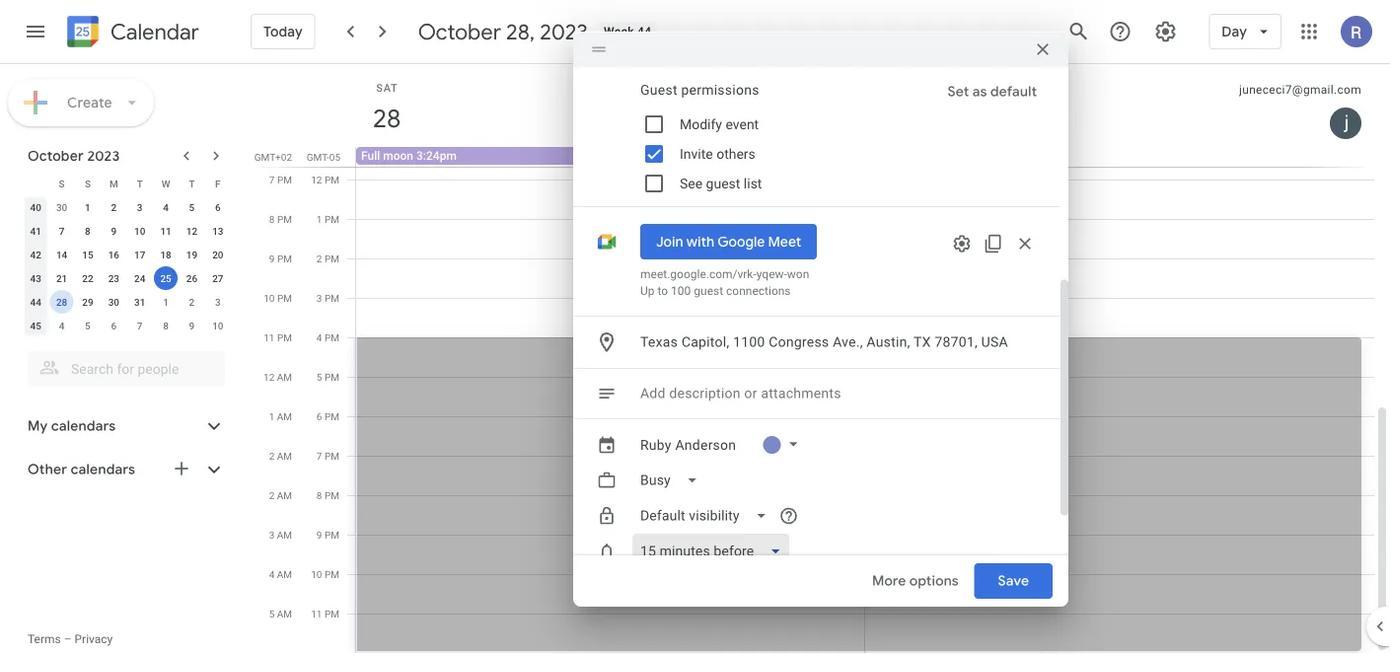 Task type: vqa. For each thing, say whether or not it's contained in the screenshot.


Task type: describe. For each thing, give the bounding box(es) containing it.
guest
[[640, 81, 678, 98]]

26 element
[[180, 266, 204, 290]]

18
[[160, 249, 171, 260]]

see guest list
[[680, 175, 762, 191]]

austin,
[[867, 334, 910, 350]]

12 for 12
[[186, 225, 197, 237]]

4 for november 4 element
[[59, 320, 65, 332]]

4 for 4 pm
[[317, 332, 322, 343]]

23 element
[[102, 266, 126, 290]]

september 30 element
[[50, 195, 74, 219]]

2 am from the top
[[277, 410, 292, 422]]

week 44
[[604, 25, 652, 38]]

42
[[30, 249, 41, 260]]

1 t from the left
[[137, 178, 143, 189]]

28,
[[506, 18, 535, 45]]

28 grid
[[253, 64, 1390, 654]]

privacy
[[75, 633, 113, 646]]

41
[[30, 225, 41, 237]]

row containing s
[[23, 172, 231, 195]]

7 down gmt+02
[[269, 174, 275, 186]]

full moon 3:24pm
[[361, 149, 457, 163]]

1 pm
[[317, 213, 339, 225]]

description
[[669, 385, 741, 402]]

1100
[[733, 334, 765, 350]]

row containing 45
[[23, 314, 231, 337]]

permissions
[[681, 81, 759, 98]]

15 element
[[76, 243, 100, 266]]

3 up 10 element
[[137, 201, 143, 213]]

day
[[1222, 23, 1247, 40]]

my
[[28, 417, 48, 435]]

ruby anderson
[[640, 437, 736, 453]]

27 element
[[206, 266, 230, 290]]

november 6 element
[[102, 314, 126, 337]]

30 element
[[102, 290, 126, 314]]

october 2023 grid
[[19, 172, 231, 337]]

november 3 element
[[206, 290, 230, 314]]

27
[[212, 272, 223, 284]]

1 s from the left
[[59, 178, 65, 189]]

9 down november 2 element
[[189, 320, 195, 332]]

2 up 3 am
[[269, 489, 275, 501]]

november 7 element
[[128, 314, 152, 337]]

5 pm
[[317, 371, 339, 383]]

21 element
[[50, 266, 74, 290]]

23
[[108, 272, 119, 284]]

meet.google.com/vrk-yqew-won up to 100 guest connections
[[640, 267, 809, 298]]

26
[[186, 272, 197, 284]]

1 for 'november 1' "element"
[[163, 296, 169, 308]]

texas
[[640, 334, 678, 350]]

google
[[718, 233, 765, 251]]

other calendars
[[28, 461, 135, 479]]

16 element
[[102, 243, 126, 266]]

f
[[215, 178, 221, 189]]

19
[[186, 249, 197, 260]]

invite
[[680, 146, 713, 162]]

today
[[263, 23, 303, 40]]

congress
[[769, 334, 829, 350]]

28 element
[[50, 290, 74, 314]]

7 down 6 pm
[[317, 450, 322, 462]]

november 5 element
[[76, 314, 100, 337]]

november 10 element
[[206, 314, 230, 337]]

anderson
[[675, 437, 736, 453]]

my calendars button
[[4, 410, 245, 442]]

5 for 5 pm
[[317, 371, 322, 383]]

2 2 am from the top
[[269, 489, 292, 501]]

8 up 15 element at the left top of the page
[[85, 225, 91, 237]]

24
[[134, 272, 145, 284]]

guest inside meet.google.com/vrk-yqew-won up to 100 guest connections
[[694, 284, 723, 298]]

4 up the 11 element
[[163, 201, 169, 213]]

30 for 30 element
[[108, 296, 119, 308]]

9 right 20 element
[[269, 253, 275, 264]]

other
[[28, 461, 67, 479]]

m
[[109, 178, 118, 189]]

10 down "november 3" element
[[212, 320, 223, 332]]

gmt+02
[[254, 151, 292, 163]]

1 for 1 am
[[269, 410, 275, 422]]

terms link
[[28, 633, 61, 646]]

gmt-05
[[307, 151, 340, 163]]

texas capitol, 1100 congress ave., austin, tx 78701, usa button
[[633, 325, 1045, 360]]

1 vertical spatial 10 pm
[[311, 568, 339, 580]]

modify event
[[680, 116, 759, 132]]

30 for september 30 element
[[56, 201, 67, 213]]

sat
[[376, 81, 398, 94]]

full moon 3:24pm button
[[356, 147, 853, 165]]

4 pm
[[317, 332, 339, 343]]

22
[[82, 272, 93, 284]]

7 down september 30 element
[[59, 225, 65, 237]]

ruby
[[640, 437, 672, 453]]

terms
[[28, 633, 61, 646]]

13 element
[[206, 219, 230, 243]]

2 down m
[[111, 201, 117, 213]]

1 2 am from the top
[[269, 450, 292, 462]]

28 inside cell
[[56, 296, 67, 308]]

saturday, october 28 element
[[364, 96, 409, 141]]

4 am
[[269, 568, 292, 580]]

25, today element
[[154, 266, 178, 290]]

add
[[640, 385, 666, 402]]

2 t from the left
[[189, 178, 195, 189]]

20
[[212, 249, 223, 260]]

main drawer image
[[24, 20, 47, 43]]

1 right september 30 element
[[85, 201, 91, 213]]

16
[[108, 249, 119, 260]]

15
[[82, 249, 93, 260]]

my calendars
[[28, 417, 116, 435]]

full moon 3:24pm row
[[347, 147, 1390, 167]]

17
[[134, 249, 145, 260]]

5 am from the top
[[277, 529, 292, 541]]

set
[[948, 83, 969, 101]]

9 right 3 am
[[317, 529, 322, 541]]

12 for 12 am
[[263, 371, 275, 383]]

usa
[[981, 334, 1008, 350]]

november 8 element
[[154, 314, 178, 337]]

october 28, 2023
[[418, 18, 588, 45]]

43
[[30, 272, 41, 284]]

terms – privacy
[[28, 633, 113, 646]]

october for october 2023
[[28, 147, 84, 165]]

today button
[[251, 8, 315, 55]]

6 pm
[[317, 410, 339, 422]]

set as default button
[[940, 74, 1045, 110]]

1 horizontal spatial 11 pm
[[311, 608, 339, 620]]

12 for 12 pm
[[311, 174, 322, 186]]

privacy link
[[75, 633, 113, 646]]

settings menu image
[[1154, 20, 1177, 43]]

28 column header
[[356, 64, 865, 147]]

3 for 3 am
[[269, 529, 275, 541]]

29
[[82, 296, 93, 308]]

21
[[56, 272, 67, 284]]

as
[[973, 83, 987, 101]]

5 up 12 element
[[189, 201, 195, 213]]

1 horizontal spatial 44
[[637, 25, 652, 38]]

won
[[787, 267, 809, 281]]

3 am
[[269, 529, 292, 541]]



Task type: locate. For each thing, give the bounding box(es) containing it.
calendars for my calendars
[[51, 417, 116, 435]]

default
[[990, 83, 1037, 101]]

–
[[64, 633, 72, 646]]

november 9 element
[[180, 314, 204, 337]]

0 horizontal spatial 11
[[160, 225, 171, 237]]

add other calendars image
[[172, 459, 191, 479]]

0 horizontal spatial 28
[[56, 296, 67, 308]]

texas capitol, 1100 congress ave., austin, tx 78701, usa
[[640, 334, 1008, 350]]

2 up the november 9 element
[[189, 296, 195, 308]]

ave.,
[[833, 334, 863, 350]]

2 am up 3 am
[[269, 489, 292, 501]]

8 pm left 1 pm
[[269, 213, 292, 225]]

1 vertical spatial 2 am
[[269, 489, 292, 501]]

10 up 17
[[134, 225, 145, 237]]

10 pm left 3 pm
[[264, 292, 292, 304]]

guest permissions
[[640, 81, 759, 98]]

5 for 5 am
[[269, 608, 275, 620]]

moon
[[383, 149, 413, 163]]

row containing 42
[[23, 243, 231, 266]]

6 right 1 am
[[317, 410, 322, 422]]

other calendars button
[[4, 454, 245, 485]]

or
[[744, 385, 757, 402]]

2 am down 1 am
[[269, 450, 292, 462]]

0 vertical spatial 9 pm
[[269, 253, 292, 264]]

100
[[671, 284, 691, 298]]

22 element
[[76, 266, 100, 290]]

november 2 element
[[180, 290, 204, 314]]

5
[[189, 201, 195, 213], [85, 320, 91, 332], [317, 371, 322, 383], [269, 608, 275, 620]]

31 element
[[128, 290, 152, 314]]

2023
[[540, 18, 588, 45], [87, 147, 120, 165]]

2 vertical spatial 6
[[317, 410, 322, 422]]

1 vertical spatial 28
[[56, 296, 67, 308]]

1 horizontal spatial 10 pm
[[311, 568, 339, 580]]

05
[[329, 151, 340, 163]]

3 pm
[[317, 292, 339, 304]]

week
[[604, 25, 634, 38]]

6 down f
[[215, 201, 221, 213]]

28 inside column header
[[371, 102, 400, 135]]

6 for 6 pm
[[317, 410, 322, 422]]

4 down 28 element
[[59, 320, 65, 332]]

s left m
[[85, 178, 91, 189]]

calendars down my calendars dropdown button
[[71, 461, 135, 479]]

1 horizontal spatial 11
[[264, 332, 275, 343]]

11 right 5 am
[[311, 608, 322, 620]]

1 horizontal spatial 6
[[215, 201, 221, 213]]

am down 4 am
[[277, 608, 292, 620]]

1 horizontal spatial 28
[[371, 102, 400, 135]]

calendar
[[111, 18, 199, 46]]

0 horizontal spatial 44
[[30, 296, 41, 308]]

8 pm
[[269, 213, 292, 225], [317, 489, 339, 501]]

0 horizontal spatial 12
[[186, 225, 197, 237]]

14 element
[[50, 243, 74, 266]]

row containing 43
[[23, 266, 231, 290]]

am up 3 am
[[277, 489, 292, 501]]

5 row from the top
[[23, 266, 231, 290]]

1 vertical spatial 2023
[[87, 147, 120, 165]]

Search for people text field
[[39, 351, 213, 387]]

1 row from the top
[[23, 172, 231, 195]]

6
[[215, 201, 221, 213], [111, 320, 117, 332], [317, 410, 322, 422]]

8 pm down 6 pm
[[317, 489, 339, 501]]

7 am from the top
[[277, 608, 292, 620]]

12 up 19
[[186, 225, 197, 237]]

28 down sat
[[371, 102, 400, 135]]

to
[[658, 284, 668, 298]]

4 for 4 am
[[269, 568, 275, 580]]

8 inside the november 8 element
[[163, 320, 169, 332]]

guest down meet.google.com/vrk-
[[694, 284, 723, 298]]

1 horizontal spatial 8 pm
[[317, 489, 339, 501]]

1 down 12 am
[[269, 410, 275, 422]]

0 vertical spatial 12
[[311, 174, 322, 186]]

9 pm right 3 am
[[317, 529, 339, 541]]

7 pm down 6 pm
[[317, 450, 339, 462]]

1 vertical spatial 11
[[264, 332, 275, 343]]

10 pm
[[264, 292, 292, 304], [311, 568, 339, 580]]

attachments
[[761, 385, 841, 402]]

2 horizontal spatial 11
[[311, 608, 322, 620]]

6 for november 6 element
[[111, 320, 117, 332]]

group
[[633, 74, 1045, 198]]

2 row from the top
[[23, 195, 231, 219]]

create button
[[8, 79, 154, 126]]

am up 1 am
[[277, 371, 292, 383]]

6 down 30 element
[[111, 320, 117, 332]]

11 up 12 am
[[264, 332, 275, 343]]

10 pm right 4 am
[[311, 568, 339, 580]]

sat 28
[[371, 81, 400, 135]]

3 for 3 pm
[[317, 292, 322, 304]]

am
[[277, 371, 292, 383], [277, 410, 292, 422], [277, 450, 292, 462], [277, 489, 292, 501], [277, 529, 292, 541], [277, 568, 292, 580], [277, 608, 292, 620]]

None search field
[[0, 343, 245, 387]]

12 inside row
[[186, 225, 197, 237]]

1 vertical spatial 7 pm
[[317, 450, 339, 462]]

1 vertical spatial 12
[[186, 225, 197, 237]]

up
[[640, 284, 655, 298]]

1 horizontal spatial t
[[189, 178, 195, 189]]

3 row from the top
[[23, 219, 231, 243]]

44 inside row
[[30, 296, 41, 308]]

17 element
[[128, 243, 152, 266]]

9 pm
[[269, 253, 292, 264], [317, 529, 339, 541]]

2 horizontal spatial 6
[[317, 410, 322, 422]]

am up 5 am
[[277, 568, 292, 580]]

2 s from the left
[[85, 178, 91, 189]]

1 down 12 pm
[[317, 213, 322, 225]]

0 horizontal spatial october
[[28, 147, 84, 165]]

meet.google.com/vrk-
[[640, 267, 757, 281]]

calendar heading
[[107, 18, 199, 46]]

october
[[418, 18, 501, 45], [28, 147, 84, 165]]

1 vertical spatial 8 pm
[[317, 489, 339, 501]]

44 down 43 at the left
[[30, 296, 41, 308]]

0 vertical spatial 7 pm
[[269, 174, 292, 186]]

0 vertical spatial calendars
[[51, 417, 116, 435]]

0 vertical spatial 11 pm
[[264, 332, 292, 343]]

1 horizontal spatial s
[[85, 178, 91, 189]]

3 up 4 am
[[269, 529, 275, 541]]

1 vertical spatial october
[[28, 147, 84, 165]]

12
[[311, 174, 322, 186], [186, 225, 197, 237], [263, 371, 275, 383]]

25
[[160, 272, 171, 284]]

1 am from the top
[[277, 371, 292, 383]]

0 horizontal spatial 10 pm
[[264, 292, 292, 304]]

1 horizontal spatial october
[[418, 18, 501, 45]]

see
[[680, 175, 703, 191]]

1 vertical spatial 11 pm
[[311, 608, 339, 620]]

0 vertical spatial 2023
[[540, 18, 588, 45]]

30 down 23
[[108, 296, 119, 308]]

calendar element
[[63, 12, 199, 55]]

1 for 1 pm
[[317, 213, 322, 225]]

join with google meet
[[656, 233, 801, 251]]

4 row from the top
[[23, 243, 231, 266]]

am up 4 am
[[277, 529, 292, 541]]

1 horizontal spatial 30
[[108, 296, 119, 308]]

w
[[161, 178, 170, 189]]

28 down 21
[[56, 296, 67, 308]]

4 up 5 am
[[269, 568, 275, 580]]

invite others
[[680, 146, 756, 162]]

0 vertical spatial 30
[[56, 201, 67, 213]]

row group inside october 2023 grid
[[23, 195, 231, 337]]

am down 1 am
[[277, 450, 292, 462]]

10 element
[[128, 219, 152, 243]]

24 element
[[128, 266, 152, 290]]

4 am from the top
[[277, 489, 292, 501]]

78701,
[[935, 334, 978, 350]]

row
[[23, 172, 231, 195], [23, 195, 231, 219], [23, 219, 231, 243], [23, 243, 231, 266], [23, 266, 231, 290], [23, 290, 231, 314], [23, 314, 231, 337]]

1 vertical spatial calendars
[[71, 461, 135, 479]]

5 for november 5 element at the left of the page
[[85, 320, 91, 332]]

8 down 'november 1' "element"
[[163, 320, 169, 332]]

s up september 30 element
[[59, 178, 65, 189]]

0 horizontal spatial s
[[59, 178, 65, 189]]

9 pm left 2 pm
[[269, 253, 292, 264]]

12 pm
[[311, 174, 339, 186]]

11 inside row
[[160, 225, 171, 237]]

3 am from the top
[[277, 450, 292, 462]]

2023 up m
[[87, 147, 120, 165]]

yqew-
[[757, 267, 787, 281]]

1 horizontal spatial 7 pm
[[317, 450, 339, 462]]

am down 12 am
[[277, 410, 292, 422]]

0 horizontal spatial 2023
[[87, 147, 120, 165]]

7 down 31 element
[[137, 320, 143, 332]]

2 pm
[[317, 253, 339, 264]]

calendars up other calendars
[[51, 417, 116, 435]]

1 up the november 8 element
[[163, 296, 169, 308]]

pm
[[277, 174, 292, 186], [325, 174, 339, 186], [277, 213, 292, 225], [325, 213, 339, 225], [277, 253, 292, 264], [325, 253, 339, 264], [277, 292, 292, 304], [325, 292, 339, 304], [277, 332, 292, 343], [325, 332, 339, 343], [325, 371, 339, 383], [325, 410, 339, 422], [325, 450, 339, 462], [325, 489, 339, 501], [325, 529, 339, 541], [325, 568, 339, 580], [325, 608, 339, 620]]

meet
[[768, 233, 801, 251]]

row containing 40
[[23, 195, 231, 219]]

9 up 16 element
[[111, 225, 117, 237]]

modify
[[680, 116, 722, 132]]

0 vertical spatial 10 pm
[[264, 292, 292, 304]]

junececi7@gmail.com
[[1239, 83, 1362, 97]]

19 element
[[180, 243, 204, 266]]

t right m
[[137, 178, 143, 189]]

6 am from the top
[[277, 568, 292, 580]]

5 up 6 pm
[[317, 371, 322, 383]]

with
[[687, 233, 715, 251]]

list
[[744, 175, 762, 191]]

october for october 28, 2023
[[418, 18, 501, 45]]

0 vertical spatial 2 am
[[269, 450, 292, 462]]

calendars for other calendars
[[71, 461, 135, 479]]

12 down gmt-
[[311, 174, 322, 186]]

28 cell
[[49, 290, 75, 314]]

2 down 1 pm
[[317, 253, 322, 264]]

0 horizontal spatial 6
[[111, 320, 117, 332]]

1 vertical spatial 44
[[30, 296, 41, 308]]

29 element
[[76, 290, 100, 314]]

guest inside group
[[706, 175, 740, 191]]

0 horizontal spatial 11 pm
[[264, 332, 292, 343]]

set as default
[[948, 83, 1037, 101]]

guest
[[706, 175, 740, 191], [694, 284, 723, 298]]

group containing guest permissions
[[633, 74, 1045, 198]]

1 horizontal spatial 9 pm
[[317, 529, 339, 541]]

10 right "november 3" element
[[264, 292, 275, 304]]

create
[[67, 94, 112, 112]]

october 2023
[[28, 147, 120, 165]]

45
[[30, 320, 41, 332]]

44 right week
[[637, 25, 652, 38]]

11 pm right 5 am
[[311, 608, 339, 620]]

day button
[[1209, 8, 1282, 55]]

capitol,
[[682, 334, 730, 350]]

25 cell
[[153, 266, 179, 290]]

2 am
[[269, 450, 292, 462], [269, 489, 292, 501]]

row group
[[23, 195, 231, 337]]

11
[[160, 225, 171, 237], [264, 332, 275, 343], [311, 608, 322, 620]]

2 down 1 am
[[269, 450, 275, 462]]

31
[[134, 296, 145, 308]]

18 element
[[154, 243, 178, 266]]

2023 right 28,
[[540, 18, 588, 45]]

1 vertical spatial guest
[[694, 284, 723, 298]]

3 down 2 pm
[[317, 292, 322, 304]]

6 inside "28" grid
[[317, 410, 322, 422]]

0 vertical spatial october
[[418, 18, 501, 45]]

0 vertical spatial 11
[[160, 225, 171, 237]]

october up september 30 element
[[28, 147, 84, 165]]

2 vertical spatial 11
[[311, 608, 322, 620]]

guest left list
[[706, 175, 740, 191]]

0 horizontal spatial t
[[137, 178, 143, 189]]

connections
[[726, 284, 791, 298]]

2 horizontal spatial 12
[[311, 174, 322, 186]]

11 pm up 12 am
[[264, 332, 292, 343]]

1 vertical spatial 9 pm
[[317, 529, 339, 541]]

gmt-
[[307, 151, 329, 163]]

add description or attachments
[[640, 385, 841, 402]]

3 down the 27 element
[[215, 296, 221, 308]]

1 inside "element"
[[163, 296, 169, 308]]

1 vertical spatial 6
[[111, 320, 117, 332]]

t
[[137, 178, 143, 189], [189, 178, 195, 189]]

row group containing 40
[[23, 195, 231, 337]]

11 pm
[[264, 332, 292, 343], [311, 608, 339, 620]]

4
[[163, 201, 169, 213], [59, 320, 65, 332], [317, 332, 322, 343], [269, 568, 275, 580]]

10 right 4 am
[[311, 568, 322, 580]]

0 horizontal spatial 8 pm
[[269, 213, 292, 225]]

12 am
[[263, 371, 292, 383]]

october left 28,
[[418, 18, 501, 45]]

20 element
[[206, 243, 230, 266]]

11 element
[[154, 219, 178, 243]]

8 down 6 pm
[[317, 489, 322, 501]]

14
[[56, 249, 67, 260]]

40
[[30, 201, 41, 213]]

None field
[[633, 463, 714, 498], [633, 498, 783, 534], [633, 463, 714, 498], [633, 498, 783, 534]]

november 1 element
[[154, 290, 178, 314]]

1 horizontal spatial 2023
[[540, 18, 588, 45]]

tx
[[914, 334, 931, 350]]

0 vertical spatial 6
[[215, 201, 221, 213]]

2 vertical spatial 12
[[263, 371, 275, 383]]

30
[[56, 201, 67, 213], [108, 296, 119, 308]]

30 right the 40
[[56, 201, 67, 213]]

0 vertical spatial guest
[[706, 175, 740, 191]]

8 right 13 element
[[269, 213, 275, 225]]

1 horizontal spatial 12
[[263, 371, 275, 383]]

t right w
[[189, 178, 195, 189]]

0 vertical spatial 44
[[637, 25, 652, 38]]

0 horizontal spatial 9 pm
[[269, 253, 292, 264]]

0 horizontal spatial 7 pm
[[269, 174, 292, 186]]

5 down 4 am
[[269, 608, 275, 620]]

6 row from the top
[[23, 290, 231, 314]]

0 vertical spatial 8 pm
[[269, 213, 292, 225]]

12 up 1 am
[[263, 371, 275, 383]]

0 horizontal spatial 30
[[56, 201, 67, 213]]

4 down 3 pm
[[317, 332, 322, 343]]

1 vertical spatial 30
[[108, 296, 119, 308]]

0 vertical spatial 28
[[371, 102, 400, 135]]

row containing 41
[[23, 219, 231, 243]]

row containing 44
[[23, 290, 231, 314]]

5 down 29 element
[[85, 320, 91, 332]]

12 element
[[180, 219, 204, 243]]

november 4 element
[[50, 314, 74, 337]]

event
[[726, 116, 759, 132]]

7 pm down gmt+02
[[269, 174, 292, 186]]

7 row from the top
[[23, 314, 231, 337]]

full
[[361, 149, 380, 163]]

1
[[85, 201, 91, 213], [317, 213, 322, 225], [163, 296, 169, 308], [269, 410, 275, 422]]

11 up the 18
[[160, 225, 171, 237]]

3 for "november 3" element
[[215, 296, 221, 308]]

1 am
[[269, 410, 292, 422]]



